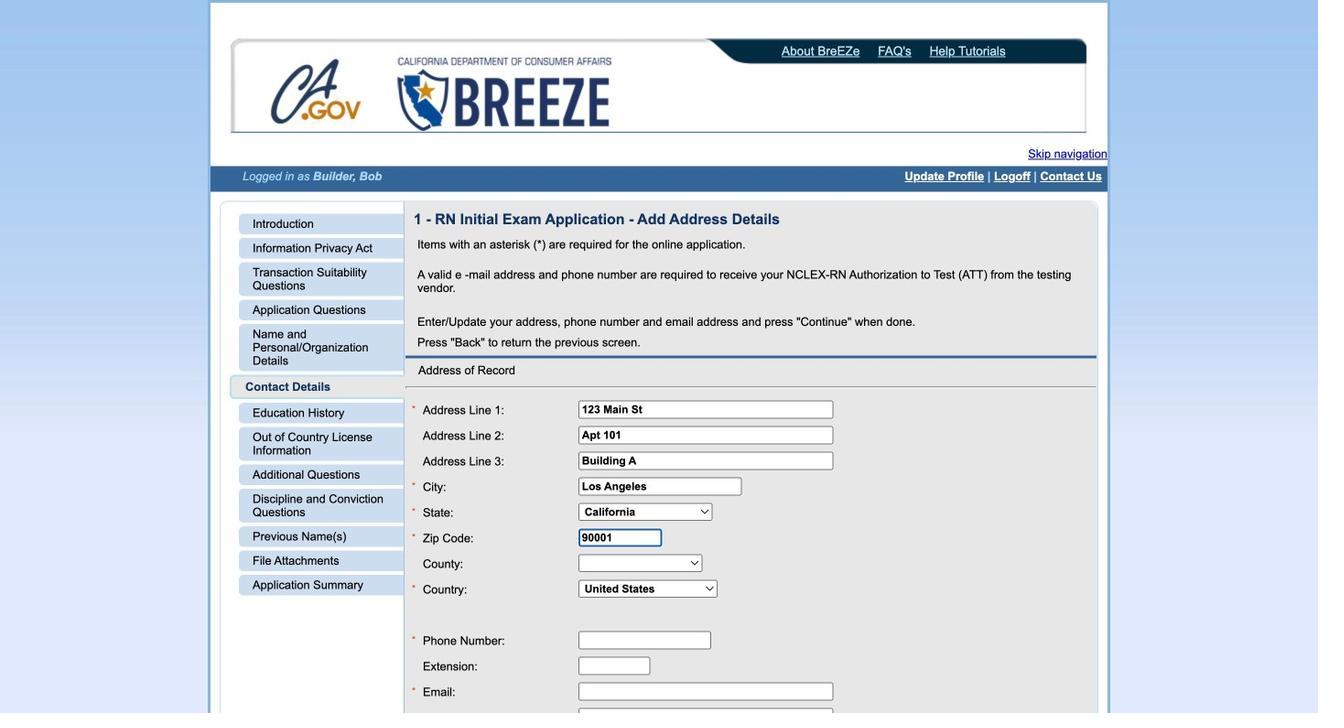 Task type: describe. For each thing, give the bounding box(es) containing it.
ca.gov image
[[270, 58, 363, 129]]



Task type: vqa. For each thing, say whether or not it's contained in the screenshot.
submit
no



Task type: locate. For each thing, give the bounding box(es) containing it.
state of california breeze image
[[394, 58, 615, 131]]

None text field
[[578, 426, 833, 444], [578, 708, 833, 713], [578, 426, 833, 444], [578, 708, 833, 713]]

None text field
[[578, 400, 833, 419], [578, 452, 833, 470], [578, 477, 742, 496], [578, 529, 662, 547], [578, 631, 711, 649], [578, 657, 650, 675], [578, 682, 833, 701], [578, 400, 833, 419], [578, 452, 833, 470], [578, 477, 742, 496], [578, 529, 662, 547], [578, 631, 711, 649], [578, 657, 650, 675], [578, 682, 833, 701]]



